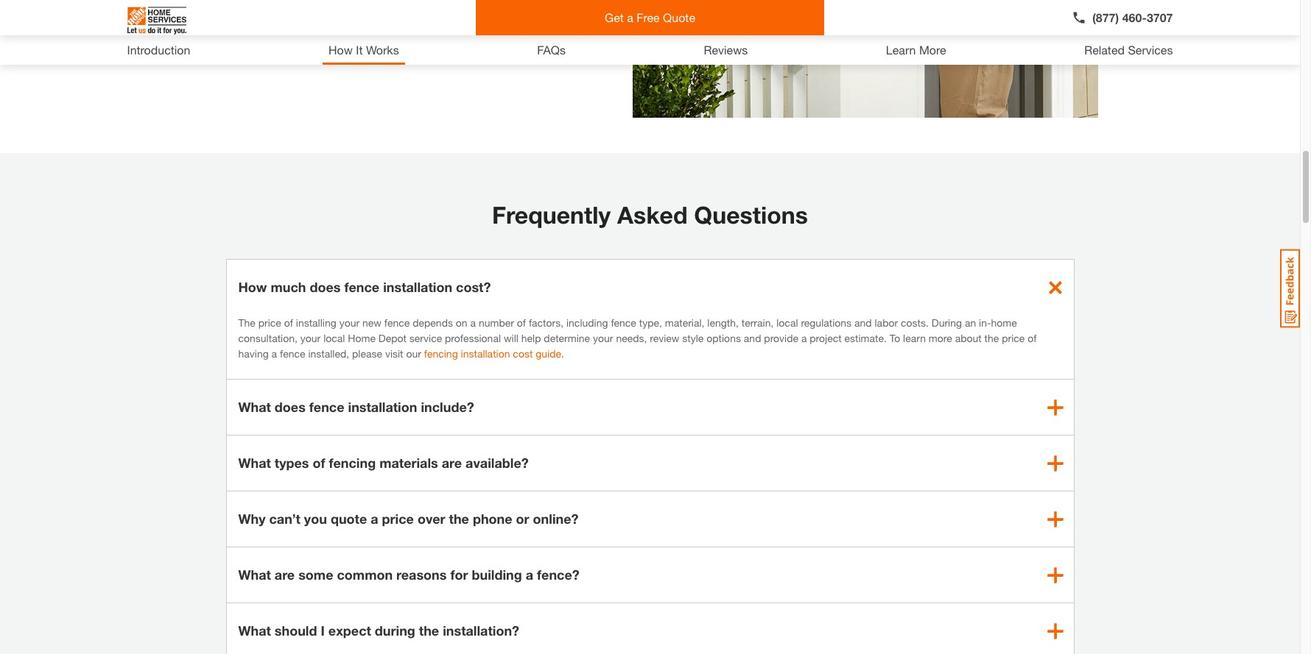 Task type: vqa. For each thing, say whether or not it's contained in the screenshot.
the top HOW
yes



Task type: describe. For each thing, give the bounding box(es) containing it.
fence?
[[537, 567, 580, 583]]

installing
[[296, 317, 337, 329]]

what does fence installation include?
[[238, 399, 474, 416]]

types
[[275, 455, 309, 472]]

building
[[472, 567, 522, 583]]

introduction
[[127, 43, 190, 57]]

0 horizontal spatial your
[[300, 332, 321, 345]]

length,
[[708, 317, 739, 329]]

during
[[375, 623, 415, 639]]

new
[[362, 317, 382, 329]]

during
[[932, 317, 962, 329]]

get a free quote button
[[476, 0, 825, 35]]

service
[[409, 332, 442, 345]]

0 horizontal spatial and
[[744, 332, 761, 345]]

asked
[[617, 201, 688, 229]]

why can't you quote a price over the phone or online?
[[238, 511, 579, 527]]

consultation,
[[238, 332, 298, 345]]

determine
[[544, 332, 590, 345]]

0 vertical spatial installation
[[383, 279, 452, 295]]

include?
[[421, 399, 474, 416]]

factors,
[[529, 317, 564, 329]]

fence up new
[[344, 279, 380, 295]]

how for how much does fence installation cost?
[[238, 279, 267, 295]]

some
[[299, 567, 333, 583]]

more
[[919, 43, 946, 57]]

review
[[650, 332, 680, 345]]

do it for you logo image
[[127, 1, 186, 41]]

quote
[[331, 511, 367, 527]]

what for what should i expect during the installation?
[[238, 623, 271, 639]]

our
[[406, 348, 421, 360]]

services
[[1128, 43, 1173, 57]]

1 horizontal spatial fencing
[[424, 348, 458, 360]]

what for what types of fencing materials are available?
[[238, 455, 271, 472]]

about
[[955, 332, 982, 345]]

2 horizontal spatial your
[[593, 332, 613, 345]]

over
[[418, 511, 445, 527]]

an
[[965, 317, 976, 329]]

can't
[[269, 511, 300, 527]]

a down consultation,
[[272, 348, 277, 360]]

(877) 460-3707 link
[[1072, 9, 1173, 27]]

professional
[[445, 332, 501, 345]]

460-
[[1123, 10, 1147, 24]]

installation?
[[443, 623, 519, 639]]

on
[[456, 317, 468, 329]]

provide
[[764, 332, 799, 345]]

related services
[[1085, 43, 1173, 57]]

of up consultation,
[[284, 317, 293, 329]]

of right about
[[1028, 332, 1037, 345]]

labor
[[875, 317, 898, 329]]

1 vertical spatial fencing
[[329, 455, 376, 472]]

much
[[271, 279, 306, 295]]

what are some common reasons for building a fence?
[[238, 567, 580, 583]]

1 vertical spatial are
[[275, 567, 295, 583]]

type,
[[639, 317, 662, 329]]

.
[[561, 348, 564, 360]]

a right on
[[470, 317, 476, 329]]

what types of fencing materials are available?
[[238, 455, 529, 472]]

fence down installed,
[[309, 399, 344, 416]]

works
[[366, 43, 399, 57]]

home
[[991, 317, 1017, 329]]

(877) 460-3707
[[1093, 10, 1173, 24]]

expect
[[328, 623, 371, 639]]

fencing installation cost guide .
[[424, 348, 564, 360]]

installed,
[[308, 348, 349, 360]]

0 vertical spatial and
[[855, 317, 872, 329]]

1 vertical spatial installation
[[461, 348, 510, 360]]

phone
[[473, 511, 512, 527]]

in-
[[979, 317, 991, 329]]

learn more
[[886, 43, 946, 57]]

a inside button
[[627, 10, 633, 24]]

faqs
[[537, 43, 566, 57]]

cost
[[513, 348, 533, 360]]

0 vertical spatial does
[[310, 279, 341, 295]]

estimate.
[[845, 332, 887, 345]]

1 horizontal spatial the
[[449, 511, 469, 527]]

more
[[929, 332, 952, 345]]

including
[[567, 317, 608, 329]]

free
[[637, 10, 660, 24]]

online?
[[533, 511, 579, 527]]

of up help
[[517, 317, 526, 329]]

reviews
[[704, 43, 748, 57]]

the price of installing your new fence depends on a number of factors, including fence type, material, length, terrain, local regulations and labor costs. during an in-home consultation, your local home depot service professional will help determine your needs, review style options and provide a project estimate. to learn more about the price of having a fence installed, please visit our
[[238, 317, 1037, 360]]

3707
[[1147, 10, 1173, 24]]



Task type: locate. For each thing, give the bounding box(es) containing it.
common
[[337, 567, 393, 583]]

guide
[[536, 348, 561, 360]]

available?
[[466, 455, 529, 472]]

home
[[348, 332, 376, 345]]

your up home
[[339, 317, 360, 329]]

the right over
[[449, 511, 469, 527]]

0 horizontal spatial the
[[419, 623, 439, 639]]

1 vertical spatial the
[[449, 511, 469, 527]]

price left over
[[382, 511, 414, 527]]

price down the home
[[1002, 332, 1025, 345]]

and down terrain,
[[744, 332, 761, 345]]

to
[[890, 332, 900, 345]]

will
[[504, 332, 519, 345]]

1 horizontal spatial your
[[339, 317, 360, 329]]

reasons
[[396, 567, 447, 583]]

or
[[516, 511, 529, 527]]

the
[[238, 317, 256, 329]]

of right types
[[313, 455, 325, 472]]

1 horizontal spatial are
[[442, 455, 462, 472]]

0 horizontal spatial local
[[324, 332, 345, 345]]

1 horizontal spatial how
[[329, 43, 353, 57]]

options
[[707, 332, 741, 345]]

should
[[275, 623, 317, 639]]

1 vertical spatial how
[[238, 279, 267, 295]]

feedback link image
[[1280, 249, 1300, 329]]

what down having
[[238, 399, 271, 416]]

installation down visit
[[348, 399, 417, 416]]

please
[[352, 348, 382, 360]]

0 horizontal spatial does
[[275, 399, 306, 416]]

2 vertical spatial the
[[419, 623, 439, 639]]

1 vertical spatial price
[[1002, 332, 1025, 345]]

does up types
[[275, 399, 306, 416]]

1 horizontal spatial price
[[382, 511, 414, 527]]

depends
[[413, 317, 453, 329]]

does right the much
[[310, 279, 341, 295]]

what left types
[[238, 455, 271, 472]]

the
[[985, 332, 999, 345], [449, 511, 469, 527], [419, 623, 439, 639]]

related
[[1085, 43, 1125, 57]]

1 vertical spatial does
[[275, 399, 306, 416]]

3 what from the top
[[238, 567, 271, 583]]

and
[[855, 317, 872, 329], [744, 332, 761, 345]]

what for what are some common reasons for building a fence?
[[238, 567, 271, 583]]

learn
[[886, 43, 916, 57]]

1 vertical spatial local
[[324, 332, 345, 345]]

a
[[627, 10, 633, 24], [470, 317, 476, 329], [801, 332, 807, 345], [272, 348, 277, 360], [371, 511, 378, 527], [526, 567, 533, 583]]

a left fence?
[[526, 567, 533, 583]]

fence down consultation,
[[280, 348, 305, 360]]

local up provide
[[777, 317, 798, 329]]

fencing down service
[[424, 348, 458, 360]]

a right get
[[627, 10, 633, 24]]

frequently asked questions
[[492, 201, 808, 229]]

are right materials
[[442, 455, 462, 472]]

how left the much
[[238, 279, 267, 295]]

0 vertical spatial how
[[329, 43, 353, 57]]

fencing up quote
[[329, 455, 376, 472]]

0 horizontal spatial are
[[275, 567, 295, 583]]

terrain,
[[742, 317, 774, 329]]

price up consultation,
[[258, 317, 281, 329]]

project
[[810, 332, 842, 345]]

why
[[238, 511, 266, 527]]

(877)
[[1093, 10, 1119, 24]]

visit
[[385, 348, 403, 360]]

costs.
[[901, 317, 929, 329]]

1 what from the top
[[238, 399, 271, 416]]

0 vertical spatial local
[[777, 317, 798, 329]]

of
[[284, 317, 293, 329], [517, 317, 526, 329], [1028, 332, 1037, 345], [313, 455, 325, 472]]

2 horizontal spatial the
[[985, 332, 999, 345]]

0 vertical spatial price
[[258, 317, 281, 329]]

2 what from the top
[[238, 455, 271, 472]]

how it works
[[329, 43, 399, 57]]

how left the it
[[329, 43, 353, 57]]

materials
[[380, 455, 438, 472]]

1 horizontal spatial local
[[777, 317, 798, 329]]

a left project
[[801, 332, 807, 345]]

regulations
[[801, 317, 852, 329]]

get
[[605, 10, 624, 24]]

1 horizontal spatial does
[[310, 279, 341, 295]]

installation up depends
[[383, 279, 452, 295]]

what left 'should'
[[238, 623, 271, 639]]

it
[[356, 43, 363, 57]]

are left some
[[275, 567, 295, 583]]

fence up the needs,
[[611, 317, 636, 329]]

your down installing
[[300, 332, 321, 345]]

quote
[[663, 10, 695, 24]]

price
[[258, 317, 281, 329], [1002, 332, 1025, 345], [382, 511, 414, 527]]

installation down professional at left
[[461, 348, 510, 360]]

frequently
[[492, 201, 611, 229]]

what
[[238, 399, 271, 416], [238, 455, 271, 472], [238, 567, 271, 583], [238, 623, 271, 639]]

you
[[304, 511, 327, 527]]

having
[[238, 348, 269, 360]]

your down including
[[593, 332, 613, 345]]

the down in- on the right of the page
[[985, 332, 999, 345]]

help
[[521, 332, 541, 345]]

0 vertical spatial are
[[442, 455, 462, 472]]

2 horizontal spatial price
[[1002, 332, 1025, 345]]

1 vertical spatial and
[[744, 332, 761, 345]]

questions
[[694, 201, 808, 229]]

how for how it works
[[329, 43, 353, 57]]

0 vertical spatial fencing
[[424, 348, 458, 360]]

number
[[479, 317, 514, 329]]

0 horizontal spatial fencing
[[329, 455, 376, 472]]

0 vertical spatial the
[[985, 332, 999, 345]]

style
[[682, 332, 704, 345]]

depot
[[379, 332, 407, 345]]

what for what does fence installation include?
[[238, 399, 271, 416]]

0 horizontal spatial how
[[238, 279, 267, 295]]

does
[[310, 279, 341, 295], [275, 399, 306, 416]]

the right during
[[419, 623, 439, 639]]

cost?
[[456, 279, 491, 295]]

needs,
[[616, 332, 647, 345]]

what should i expect during the installation?
[[238, 623, 519, 639]]

2 vertical spatial price
[[382, 511, 414, 527]]

fence up "depot"
[[384, 317, 410, 329]]

what down why
[[238, 567, 271, 583]]

material,
[[665, 317, 705, 329]]

your
[[339, 317, 360, 329], [300, 332, 321, 345], [593, 332, 613, 345]]

learn
[[903, 332, 926, 345]]

the inside the price of installing your new fence depends on a number of factors, including fence type, material, length, terrain, local regulations and labor costs. during an in-home consultation, your local home depot service professional will help determine your needs, review style options and provide a project estimate. to learn more about the price of having a fence installed, please visit our
[[985, 332, 999, 345]]

4 what from the top
[[238, 623, 271, 639]]

i
[[321, 623, 325, 639]]

how much does fence installation cost?
[[238, 279, 491, 295]]

0 horizontal spatial price
[[258, 317, 281, 329]]

1 horizontal spatial and
[[855, 317, 872, 329]]

installation
[[383, 279, 452, 295], [461, 348, 510, 360], [348, 399, 417, 416]]

local up installed,
[[324, 332, 345, 345]]

a right quote
[[371, 511, 378, 527]]

for
[[450, 567, 468, 583]]

local
[[777, 317, 798, 329], [324, 332, 345, 345]]

2 vertical spatial installation
[[348, 399, 417, 416]]

fencing
[[424, 348, 458, 360], [329, 455, 376, 472]]

fencing installation cost guide link
[[424, 348, 561, 360]]

and up estimate.
[[855, 317, 872, 329]]



